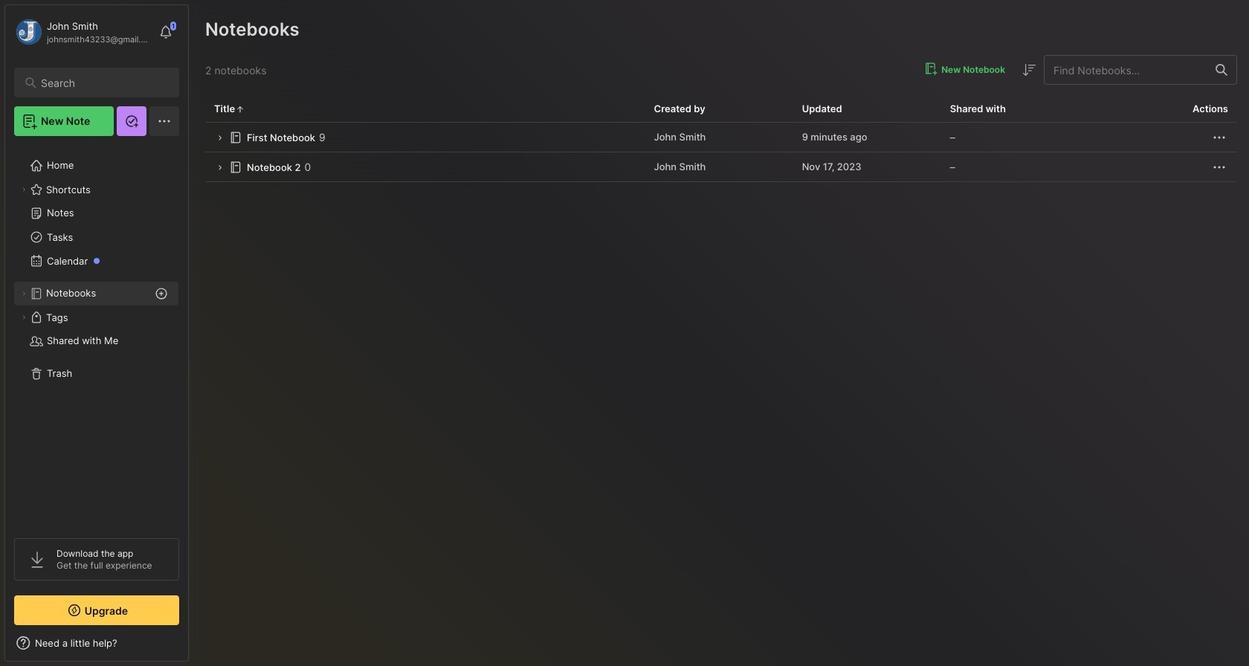 Task type: describe. For each thing, give the bounding box(es) containing it.
2 row from the top
[[205, 153, 1238, 182]]

more actions image
[[1211, 158, 1229, 176]]

more actions field for arrow icon
[[1211, 128, 1229, 146]]

Find Notebooks… text field
[[1045, 58, 1207, 82]]

arrow image
[[214, 162, 225, 174]]

more actions field for arrow image
[[1211, 158, 1229, 176]]

none search field inside main element
[[41, 74, 166, 92]]

WHAT'S NEW field
[[5, 632, 188, 655]]

1 row from the top
[[205, 123, 1238, 153]]



Task type: locate. For each thing, give the bounding box(es) containing it.
row
[[205, 123, 1238, 153], [205, 153, 1238, 182]]

tree inside main element
[[5, 145, 188, 525]]

tree
[[5, 145, 188, 525]]

more actions field down more actions image
[[1211, 158, 1229, 176]]

1 more actions field from the top
[[1211, 128, 1229, 146]]

expand notebooks image
[[19, 289, 28, 298]]

Account field
[[14, 17, 152, 47]]

Sort field
[[1021, 61, 1039, 79]]

expand tags image
[[19, 313, 28, 322]]

more actions field up more actions icon
[[1211, 128, 1229, 146]]

main element
[[0, 0, 193, 667]]

more actions image
[[1211, 128, 1229, 146]]

2 more actions field from the top
[[1211, 158, 1229, 176]]

arrow image
[[214, 133, 225, 144]]

More actions field
[[1211, 128, 1229, 146], [1211, 158, 1229, 176]]

row group
[[205, 123, 1238, 182]]

0 vertical spatial more actions field
[[1211, 128, 1229, 146]]

click to collapse image
[[188, 639, 199, 657]]

Search text field
[[41, 76, 166, 90]]

1 vertical spatial more actions field
[[1211, 158, 1229, 176]]

sort options image
[[1021, 61, 1039, 79]]

None search field
[[41, 74, 166, 92]]



Task type: vqa. For each thing, say whether or not it's contained in the screenshot.
1st tab list from the top
no



